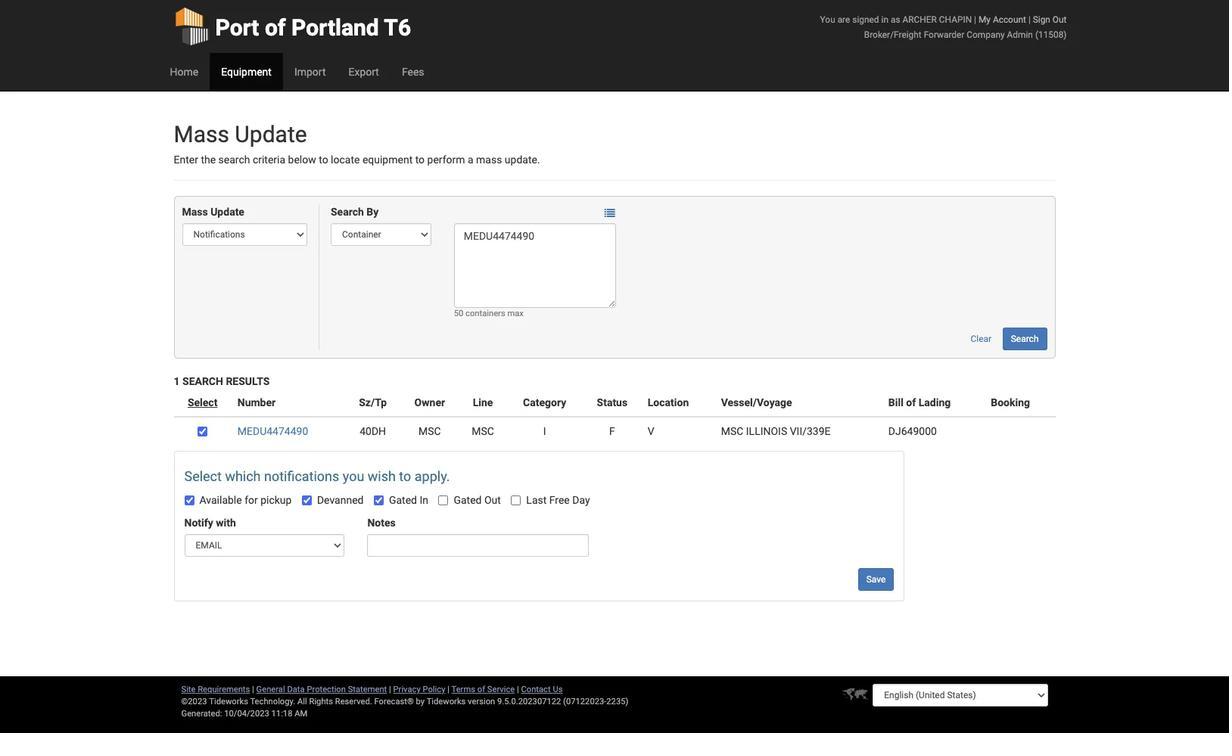 Task type: vqa. For each thing, say whether or not it's contained in the screenshot.
perform
yes



Task type: describe. For each thing, give the bounding box(es) containing it.
my
[[979, 14, 991, 25]]

Notes text field
[[367, 535, 589, 558]]

1 horizontal spatial to
[[399, 469, 411, 485]]

criteria
[[253, 154, 285, 166]]

terms of service link
[[452, 685, 515, 695]]

owner
[[415, 397, 445, 409]]

technology.
[[250, 697, 295, 707]]

company
[[967, 30, 1005, 40]]

medu4474490
[[238, 426, 308, 438]]

gated out
[[454, 495, 501, 507]]

| left my
[[974, 14, 977, 25]]

with
[[216, 517, 236, 530]]

in
[[420, 495, 428, 507]]

home
[[170, 66, 198, 78]]

notify
[[184, 517, 213, 530]]

number
[[238, 397, 276, 409]]

| left general on the bottom
[[252, 685, 254, 695]]

clear
[[971, 334, 992, 345]]

0 horizontal spatial to
[[319, 154, 328, 166]]

you
[[820, 14, 836, 25]]

fees button
[[391, 53, 436, 91]]

generated:
[[181, 709, 222, 719]]

sign
[[1033, 14, 1051, 25]]

export
[[349, 66, 379, 78]]

update for mass update enter the search criteria below to locate equipment to perform a mass update.
[[235, 121, 307, 148]]

mass
[[476, 154, 502, 166]]

50 containers max
[[454, 309, 524, 319]]

apply.
[[415, 469, 450, 485]]

3 msc from the left
[[721, 426, 744, 438]]

available for pickup
[[199, 495, 292, 507]]

location
[[648, 397, 689, 409]]

terms
[[452, 685, 475, 695]]

statement
[[348, 685, 387, 695]]

are
[[838, 14, 850, 25]]

1 search results
[[174, 376, 270, 388]]

update.
[[505, 154, 540, 166]]

out inside you are signed in as archer chapin | my account | sign out broker/freight forwarder company admin (11508)
[[1053, 14, 1067, 25]]

forecast®
[[374, 697, 414, 707]]

all
[[297, 697, 307, 707]]

contact
[[521, 685, 551, 695]]

MEDU4474490 text field
[[454, 224, 616, 308]]

line
[[473, 397, 493, 409]]

| up forecast®
[[389, 685, 391, 695]]

below
[[288, 154, 316, 166]]

2235)
[[607, 697, 629, 707]]

mass update
[[182, 206, 244, 218]]

pickup
[[261, 495, 292, 507]]

results
[[226, 376, 270, 388]]

mass for mass update
[[182, 206, 208, 218]]

save
[[867, 575, 886, 586]]

update for mass update
[[211, 206, 244, 218]]

| up the tideworks
[[448, 685, 450, 695]]

reserved.
[[335, 697, 372, 707]]

import button
[[283, 53, 337, 91]]

f
[[609, 426, 615, 438]]

portland
[[292, 14, 379, 41]]

protection
[[307, 685, 346, 695]]

general data protection statement link
[[256, 685, 387, 695]]

max
[[508, 309, 524, 319]]

export button
[[337, 53, 391, 91]]

in
[[882, 14, 889, 25]]

of for port
[[265, 14, 286, 41]]

equipment button
[[210, 53, 283, 91]]

sign out link
[[1033, 14, 1067, 25]]

home button
[[159, 53, 210, 91]]

wish
[[368, 469, 396, 485]]

(11508)
[[1036, 30, 1067, 40]]

status
[[597, 397, 628, 409]]

notify with
[[184, 517, 236, 530]]

0 horizontal spatial search
[[182, 376, 223, 388]]

account
[[993, 14, 1026, 25]]

data
[[287, 685, 305, 695]]

last
[[526, 495, 547, 507]]

you
[[343, 469, 364, 485]]

version
[[468, 697, 495, 707]]

archer
[[903, 14, 937, 25]]

am
[[295, 709, 308, 719]]

fees
[[402, 66, 424, 78]]

my account link
[[979, 14, 1026, 25]]

by
[[416, 697, 425, 707]]

2 msc from the left
[[472, 426, 494, 438]]

privacy policy link
[[393, 685, 445, 695]]

import
[[294, 66, 326, 78]]



Task type: locate. For each thing, give the bounding box(es) containing it.
general
[[256, 685, 285, 695]]

gated right in
[[454, 495, 482, 507]]

broker/freight
[[864, 30, 922, 40]]

select which notifications you wish to apply.
[[184, 469, 450, 485]]

of
[[265, 14, 286, 41], [906, 397, 916, 409], [477, 685, 485, 695]]

port of portland t6
[[215, 14, 411, 41]]

None checkbox
[[198, 427, 208, 437], [302, 496, 312, 506], [439, 496, 449, 506], [511, 496, 521, 506], [198, 427, 208, 437], [302, 496, 312, 506], [439, 496, 449, 506], [511, 496, 521, 506]]

1 vertical spatial of
[[906, 397, 916, 409]]

gated for gated in
[[389, 495, 417, 507]]

select for select
[[188, 397, 218, 409]]

search by
[[331, 206, 379, 218]]

service
[[487, 685, 515, 695]]

search for search by
[[331, 206, 364, 218]]

None checkbox
[[184, 496, 194, 506], [374, 496, 384, 506], [184, 496, 194, 506], [374, 496, 384, 506]]

vii/339e
[[790, 426, 831, 438]]

1 vertical spatial search
[[1011, 334, 1039, 345]]

v
[[648, 426, 655, 438]]

category
[[523, 397, 566, 409]]

update
[[235, 121, 307, 148], [211, 206, 244, 218]]

©2023 tideworks
[[181, 697, 248, 707]]

mass for mass update enter the search criteria below to locate equipment to perform a mass update.
[[174, 121, 229, 148]]

policy
[[423, 685, 445, 695]]

update up criteria
[[235, 121, 307, 148]]

select down 1 search results at bottom left
[[188, 397, 218, 409]]

0 vertical spatial search
[[331, 206, 364, 218]]

equipment
[[363, 154, 413, 166]]

bill
[[889, 397, 904, 409]]

11:18
[[271, 709, 293, 719]]

booking
[[991, 397, 1030, 409]]

devanned
[[317, 495, 364, 507]]

enter
[[174, 154, 198, 166]]

sz/tp
[[359, 397, 387, 409]]

search button
[[1003, 328, 1047, 351]]

tideworks
[[427, 697, 466, 707]]

illinois
[[746, 426, 787, 438]]

lading
[[919, 397, 951, 409]]

0 horizontal spatial gated
[[389, 495, 417, 507]]

2 vertical spatial of
[[477, 685, 485, 695]]

to left perform
[[415, 154, 425, 166]]

msc left illinois
[[721, 426, 744, 438]]

save button
[[858, 569, 894, 592]]

10/04/2023
[[224, 709, 269, 719]]

gated in
[[389, 495, 428, 507]]

which
[[225, 469, 261, 485]]

to right wish
[[399, 469, 411, 485]]

0 vertical spatial update
[[235, 121, 307, 148]]

1 horizontal spatial of
[[477, 685, 485, 695]]

9.5.0.202307122
[[497, 697, 561, 707]]

perform
[[427, 154, 465, 166]]

2 gated from the left
[[454, 495, 482, 507]]

1 vertical spatial update
[[211, 206, 244, 218]]

rights
[[309, 697, 333, 707]]

to right below
[[319, 154, 328, 166]]

clear button
[[963, 328, 1000, 351]]

1 vertical spatial mass
[[182, 206, 208, 218]]

to
[[319, 154, 328, 166], [415, 154, 425, 166], [399, 469, 411, 485]]

the
[[201, 154, 216, 166]]

locate
[[331, 154, 360, 166]]

1 vertical spatial select
[[184, 469, 222, 485]]

select up available
[[184, 469, 222, 485]]

i
[[543, 426, 546, 438]]

site requirements link
[[181, 685, 250, 695]]

search inside "button"
[[1011, 334, 1039, 345]]

1 horizontal spatial search
[[331, 206, 364, 218]]

2 horizontal spatial of
[[906, 397, 916, 409]]

0 vertical spatial of
[[265, 14, 286, 41]]

medu4474490 link
[[238, 426, 308, 438]]

update down "search"
[[211, 206, 244, 218]]

2 horizontal spatial to
[[415, 154, 425, 166]]

as
[[891, 14, 900, 25]]

1 horizontal spatial gated
[[454, 495, 482, 507]]

show list image
[[605, 208, 615, 219]]

mass down enter
[[182, 206, 208, 218]]

you are signed in as archer chapin | my account | sign out broker/freight forwarder company admin (11508)
[[820, 14, 1067, 40]]

mass update enter the search criteria below to locate equipment to perform a mass update.
[[174, 121, 540, 166]]

day
[[572, 495, 590, 507]]

a
[[468, 154, 474, 166]]

of right bill
[[906, 397, 916, 409]]

0 vertical spatial select
[[188, 397, 218, 409]]

site requirements | general data protection statement | privacy policy | terms of service | contact us ©2023 tideworks technology. all rights reserved. forecast® by tideworks version 9.5.0.202307122 (07122023-2235) generated: 10/04/2023 11:18 am
[[181, 685, 629, 719]]

of inside site requirements | general data protection statement | privacy policy | terms of service | contact us ©2023 tideworks technology. all rights reserved. forecast® by tideworks version 9.5.0.202307122 (07122023-2235) generated: 10/04/2023 11:18 am
[[477, 685, 485, 695]]

0 horizontal spatial msc
[[419, 426, 441, 438]]

0 horizontal spatial out
[[484, 495, 501, 507]]

of for bill
[[906, 397, 916, 409]]

gated for gated out
[[454, 495, 482, 507]]

search right clear
[[1011, 334, 1039, 345]]

privacy
[[393, 685, 421, 695]]

| left sign
[[1029, 14, 1031, 25]]

search
[[218, 154, 250, 166]]

search right 1
[[182, 376, 223, 388]]

out left last
[[484, 495, 501, 507]]

notifications
[[264, 469, 339, 485]]

bill of lading
[[889, 397, 951, 409]]

0 horizontal spatial of
[[265, 14, 286, 41]]

update inside "mass update enter the search criteria below to locate equipment to perform a mass update."
[[235, 121, 307, 148]]

msc down owner
[[419, 426, 441, 438]]

1 horizontal spatial out
[[1053, 14, 1067, 25]]

0 vertical spatial mass
[[174, 121, 229, 148]]

1 vertical spatial out
[[484, 495, 501, 507]]

2 vertical spatial search
[[182, 376, 223, 388]]

search left by
[[331, 206, 364, 218]]

of right port
[[265, 14, 286, 41]]

40dh
[[360, 426, 386, 438]]

2 horizontal spatial search
[[1011, 334, 1039, 345]]

for
[[245, 495, 258, 507]]

mass inside "mass update enter the search criteria below to locate equipment to perform a mass update."
[[174, 121, 229, 148]]

1 msc from the left
[[419, 426, 441, 438]]

1 horizontal spatial msc
[[472, 426, 494, 438]]

port
[[215, 14, 259, 41]]

msc
[[419, 426, 441, 438], [472, 426, 494, 438], [721, 426, 744, 438]]

us
[[553, 685, 563, 695]]

of inside port of portland t6 link
[[265, 14, 286, 41]]

free
[[549, 495, 570, 507]]

msc illinois vii/339e
[[721, 426, 831, 438]]

select for select which notifications you wish to apply.
[[184, 469, 222, 485]]

search for search
[[1011, 334, 1039, 345]]

gated left in
[[389, 495, 417, 507]]

| up 9.5.0.202307122
[[517, 685, 519, 695]]

requirements
[[198, 685, 250, 695]]

|
[[974, 14, 977, 25], [1029, 14, 1031, 25], [252, 685, 254, 695], [389, 685, 391, 695], [448, 685, 450, 695], [517, 685, 519, 695]]

0 vertical spatial out
[[1053, 14, 1067, 25]]

2 horizontal spatial msc
[[721, 426, 744, 438]]

contact us link
[[521, 685, 563, 695]]

1 gated from the left
[[389, 495, 417, 507]]

mass up the
[[174, 121, 229, 148]]

select
[[188, 397, 218, 409], [184, 469, 222, 485]]

by
[[367, 206, 379, 218]]

equipment
[[221, 66, 272, 78]]

out up the (11508)
[[1053, 14, 1067, 25]]

msc down line
[[472, 426, 494, 438]]

of up version on the bottom
[[477, 685, 485, 695]]



